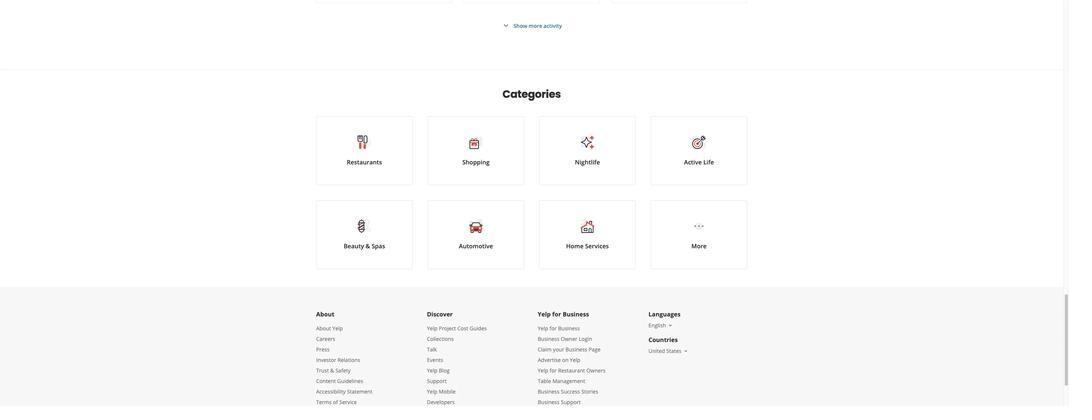 Task type: locate. For each thing, give the bounding box(es) containing it.
1 horizontal spatial support
[[561, 399, 581, 406]]

cost
[[458, 325, 469, 333]]

management
[[553, 378, 586, 385]]

united
[[649, 348, 665, 355]]

support
[[427, 378, 447, 385], [561, 399, 581, 406]]

shopping link
[[428, 117, 525, 186]]

collections link
[[427, 336, 454, 343]]

about for about
[[316, 311, 335, 319]]

for down advertise
[[550, 368, 557, 375]]

support down yelp blog link at the left bottom
[[427, 378, 447, 385]]

about inside about yelp careers press investor relations trust & safety content guidelines accessibility statement terms of service
[[316, 325, 331, 333]]

table management link
[[538, 378, 586, 385]]

2 vertical spatial for
[[550, 368, 557, 375]]

1 vertical spatial &
[[330, 368, 334, 375]]

statement
[[347, 389, 373, 396]]

2 about from the top
[[316, 325, 331, 333]]

page
[[589, 347, 601, 354]]

1 vertical spatial about
[[316, 325, 331, 333]]

0 vertical spatial support
[[427, 378, 447, 385]]

automotive
[[459, 242, 493, 251]]

accessibility
[[316, 389, 346, 396]]

0 vertical spatial for
[[553, 311, 561, 319]]

for up yelp for business link
[[553, 311, 561, 319]]

guidelines
[[337, 378, 363, 385]]

yelp up collections
[[427, 325, 438, 333]]

restaurant
[[558, 368, 585, 375]]

relations
[[338, 357, 360, 364]]

business owner login link
[[538, 336, 593, 343]]

& left 'spas'
[[366, 242, 370, 251]]

yelp
[[538, 311, 551, 319], [333, 325, 343, 333], [427, 325, 438, 333], [538, 325, 549, 333], [570, 357, 581, 364], [427, 368, 438, 375], [538, 368, 549, 375], [427, 389, 438, 396]]

advertise
[[538, 357, 561, 364]]

restaurants link
[[316, 117, 413, 186]]

yelp up careers link on the left of the page
[[333, 325, 343, 333]]

claim your business page link
[[538, 347, 601, 354]]

1 about from the top
[[316, 311, 335, 319]]

your
[[553, 347, 565, 354]]

0 vertical spatial about
[[316, 311, 335, 319]]

discover
[[427, 311, 453, 319]]

category navigation section navigation
[[309, 70, 755, 288]]

about yelp link
[[316, 325, 343, 333]]

shopping
[[463, 158, 490, 167]]

business
[[563, 311, 589, 319], [558, 325, 580, 333], [538, 336, 560, 343], [566, 347, 588, 354], [538, 389, 560, 396], [538, 399, 560, 406]]

nightlife link
[[540, 117, 636, 186]]

support link
[[427, 378, 447, 385]]

press
[[316, 347, 330, 354]]

for up business owner login link
[[550, 325, 557, 333]]

active
[[685, 158, 702, 167]]

active life
[[685, 158, 714, 167]]

about yelp careers press investor relations trust & safety content guidelines accessibility statement terms of service
[[316, 325, 373, 406]]

terms
[[316, 399, 332, 406]]

press link
[[316, 347, 330, 354]]

about up the about yelp link
[[316, 311, 335, 319]]

0 horizontal spatial support
[[427, 378, 447, 385]]

1 vertical spatial support
[[561, 399, 581, 406]]

0 horizontal spatial &
[[330, 368, 334, 375]]

united states
[[649, 348, 682, 355]]

trust
[[316, 368, 329, 375]]

yelp up table
[[538, 368, 549, 375]]

services
[[586, 242, 609, 251]]

for
[[553, 311, 561, 319], [550, 325, 557, 333], [550, 368, 557, 375]]

spas
[[372, 242, 385, 251]]

1 vertical spatial for
[[550, 325, 557, 333]]

yelp mobile link
[[427, 389, 456, 396]]

16 chevron down v2 image
[[668, 323, 674, 329]]

guides
[[470, 325, 487, 333]]

&
[[366, 242, 370, 251], [330, 368, 334, 375]]

careers link
[[316, 336, 335, 343]]

& right trust
[[330, 368, 334, 375]]

about up careers link on the left of the page
[[316, 325, 331, 333]]

more link
[[651, 201, 748, 270]]

1 horizontal spatial &
[[366, 242, 370, 251]]

support down success at the bottom
[[561, 399, 581, 406]]

home
[[567, 242, 584, 251]]

about
[[316, 311, 335, 319], [316, 325, 331, 333]]

blog
[[439, 368, 450, 375]]

login
[[579, 336, 593, 343]]

content
[[316, 378, 336, 385]]

0 vertical spatial &
[[366, 242, 370, 251]]



Task type: describe. For each thing, give the bounding box(es) containing it.
collections
[[427, 336, 454, 343]]

explore recent activity section section
[[310, 0, 754, 69]]

yelp up claim
[[538, 325, 549, 333]]

terms of service link
[[316, 399, 357, 406]]

countries
[[649, 336, 678, 345]]

states
[[667, 348, 682, 355]]

yelp blog link
[[427, 368, 450, 375]]

mobile
[[439, 389, 456, 396]]

events link
[[427, 357, 443, 364]]

for for yelp for business business owner login claim your business page advertise on yelp yelp for restaurant owners table management business success stories business support
[[550, 325, 557, 333]]

accessibility statement link
[[316, 389, 373, 396]]

categories
[[503, 87, 561, 102]]

show more activity
[[514, 22, 562, 29]]

yelp project cost guides link
[[427, 325, 487, 333]]

for for yelp for business
[[553, 311, 561, 319]]

show more activity button
[[502, 21, 562, 30]]

support inside yelp for business business owner login claim your business page advertise on yelp yelp for restaurant owners table management business success stories business support
[[561, 399, 581, 406]]

talk link
[[427, 347, 437, 354]]

claim
[[538, 347, 552, 354]]

show
[[514, 22, 528, 29]]

& inside the category navigation section navigation
[[366, 242, 370, 251]]

more
[[529, 22, 543, 29]]

developers link
[[427, 399, 455, 406]]

trust & safety link
[[316, 368, 351, 375]]

yelp for business
[[538, 311, 589, 319]]

16 chevron down v2 image
[[683, 349, 689, 355]]

& inside about yelp careers press investor relations trust & safety content guidelines accessibility statement terms of service
[[330, 368, 334, 375]]

activity
[[544, 22, 562, 29]]

life
[[704, 158, 714, 167]]

table
[[538, 378, 551, 385]]

advertise on yelp link
[[538, 357, 581, 364]]

restaurants
[[347, 158, 382, 167]]

yelp for business business owner login claim your business page advertise on yelp yelp for restaurant owners table management business success stories business support
[[538, 325, 606, 406]]

business support link
[[538, 399, 581, 406]]

home services
[[567, 242, 609, 251]]

support inside yelp project cost guides collections talk events yelp blog support yelp mobile developers
[[427, 378, 447, 385]]

investor
[[316, 357, 336, 364]]

content guidelines link
[[316, 378, 363, 385]]

more
[[692, 242, 707, 251]]

investor relations link
[[316, 357, 360, 364]]

24 chevron down v2 image
[[502, 21, 511, 30]]

beauty & spas
[[344, 242, 385, 251]]

yelp up yelp for business link
[[538, 311, 551, 319]]

yelp for restaurant owners link
[[538, 368, 606, 375]]

beauty & spas link
[[316, 201, 413, 270]]

english
[[649, 322, 666, 330]]

talk
[[427, 347, 437, 354]]

project
[[439, 325, 456, 333]]

nightlife
[[575, 158, 600, 167]]

stories
[[582, 389, 599, 396]]

careers
[[316, 336, 335, 343]]

active life link
[[651, 117, 748, 186]]

developers
[[427, 399, 455, 406]]

owner
[[561, 336, 578, 343]]

beauty
[[344, 242, 364, 251]]

business success stories link
[[538, 389, 599, 396]]

yelp for business link
[[538, 325, 580, 333]]

safety
[[336, 368, 351, 375]]

languages
[[649, 311, 681, 319]]

home services link
[[540, 201, 636, 270]]

success
[[561, 389, 580, 396]]

english button
[[649, 322, 674, 330]]

on
[[562, 357, 569, 364]]

yelp down the support link
[[427, 389, 438, 396]]

yelp right on
[[570, 357, 581, 364]]

owners
[[587, 368, 606, 375]]

automotive link
[[428, 201, 525, 270]]

yelp down events on the left of page
[[427, 368, 438, 375]]

of
[[333, 399, 338, 406]]

about for about yelp careers press investor relations trust & safety content guidelines accessibility statement terms of service
[[316, 325, 331, 333]]

yelp project cost guides collections talk events yelp blog support yelp mobile developers
[[427, 325, 487, 406]]

events
[[427, 357, 443, 364]]

service
[[340, 399, 357, 406]]

united states button
[[649, 348, 689, 355]]

yelp inside about yelp careers press investor relations trust & safety content guidelines accessibility statement terms of service
[[333, 325, 343, 333]]



Task type: vqa. For each thing, say whether or not it's contained in the screenshot.


